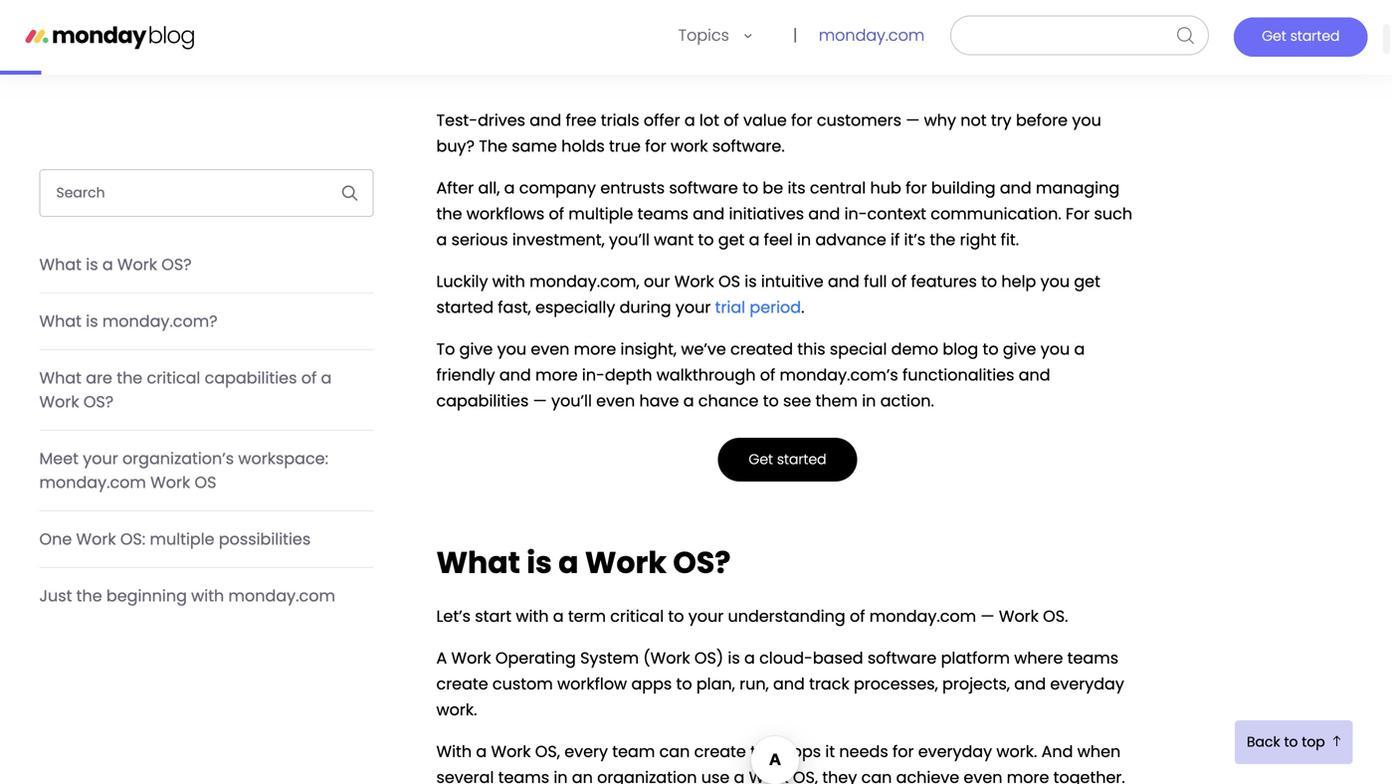 Task type: describe. For each thing, give the bounding box(es) containing it.
intuitive
[[761, 270, 824, 293]]

especially
[[535, 296, 615, 318]]

together.
[[1054, 766, 1125, 784]]

work right use
[[749, 766, 789, 784]]

software inside 'after all, a company entrusts software to be its central hub for building and managing the workflows of multiple teams and initiatives and in-context communication. for such a serious investment, you'll want to get a feel in advance if it's the right fit.'
[[669, 177, 738, 199]]

is up are
[[86, 310, 98, 332]]

monday.com down possibilities
[[228, 585, 335, 607]]

teams inside a work operating system (work os) is a cloud-based software platform where teams create custom workflow apps to plan, run, and track processes, projects, and everyday work.
[[1067, 647, 1119, 669]]

they
[[822, 766, 857, 784]]

functionalities
[[903, 364, 1014, 386]]

help
[[1002, 270, 1036, 293]]

chance
[[698, 390, 759, 412]]

are
[[86, 367, 112, 389]]

work up the several
[[491, 740, 531, 763]]

it's
[[904, 228, 926, 251]]

all,
[[478, 177, 500, 199]]

monday.com inside meet your organization's workspace: monday.com work os
[[39, 471, 146, 494]]

just the beginning with monday.com
[[39, 585, 335, 607]]

everyday inside with a work os, every team can create the apps it needs for everyday work. and when several teams in an organization use a work os, they can achieve even more together.
[[918, 740, 992, 763]]

and right functionalities
[[1019, 364, 1050, 386]]

beginning
[[106, 585, 187, 607]]

2 horizontal spatial started
[[1290, 26, 1340, 46]]

have
[[639, 390, 679, 412]]

the inside what are the critical capabilities of a work os?
[[117, 367, 143, 389]]

with a work os, every team can create the apps it needs for everyday work. and when several teams in an organization use a work os, they can achieve even more together.
[[436, 740, 1125, 784]]

for down "offer"
[[645, 135, 666, 157]]

with inside luckily with monday.com, our work os is intuitive and full of features to help you get started fast, especially during your
[[492, 270, 525, 293]]

such
[[1094, 203, 1133, 225]]

test-drives and free trials offer a lot of value for customers — why not try before you buy? the same holds true for work software.
[[436, 109, 1101, 157]]

when
[[1077, 740, 1121, 763]]

0 vertical spatial get started
[[1262, 26, 1340, 46]]

is up operating
[[527, 542, 552, 584]]

with down one work os: multiple possibilities link
[[191, 585, 224, 607]]

is inside a work operating system (work os) is a cloud-based software platform where teams create custom workflow apps to plan, run, and track processes, projects, and everyday work.
[[728, 647, 740, 669]]

1 horizontal spatial can
[[861, 766, 892, 784]]

where
[[1014, 647, 1063, 669]]

advance
[[815, 228, 886, 251]]

after
[[436, 177, 474, 199]]

to right want
[[698, 228, 714, 251]]

to inside a work operating system (work os) is a cloud-based software platform where teams create custom workflow apps to plan, run, and track processes, projects, and everyday work.
[[676, 673, 692, 695]]

the
[[479, 135, 508, 157]]

0 horizontal spatial even
[[531, 338, 570, 360]]

a inside a work operating system (work os) is a cloud-based software platform where teams create custom workflow apps to plan, run, and track processes, projects, and everyday work.
[[744, 647, 755, 669]]

os.
[[1043, 605, 1068, 627]]

entrusts
[[600, 177, 665, 199]]

1 horizontal spatial os?
[[161, 253, 192, 276]]

0 vertical spatial more
[[574, 338, 616, 360]]

work. inside a work operating system (work os) is a cloud-based software platform where teams create custom workflow apps to plan, run, and track processes, projects, and everyday work.
[[436, 699, 477, 721]]

it
[[825, 740, 835, 763]]

back
[[1247, 732, 1280, 752]]

what are the critical capabilities of a work os? link
[[39, 350, 374, 430]]

capabilities inside what are the critical capabilities of a work os?
[[205, 367, 297, 389]]

in inside with a work os, every team can create the apps it needs for everyday work. and when several teams in an organization use a work os, they can achieve even more together.
[[554, 766, 568, 784]]

managing
[[1036, 177, 1120, 199]]

multiple inside 'after all, a company entrusts software to be its central hub for building and managing the workflows of multiple teams and initiatives and in-context communication. for such a serious investment, you'll want to get a feel in advance if it's the right fit.'
[[569, 203, 633, 225]]

even for work
[[964, 766, 1003, 784]]

the down after
[[436, 203, 462, 225]]

2 horizontal spatial os?
[[673, 542, 731, 584]]

meet your organization's workspace: monday.com work os
[[39, 447, 328, 494]]

projects,
[[942, 673, 1010, 695]]

os)
[[695, 647, 724, 669]]

initiatives
[[729, 203, 804, 225]]

of inside test-drives and free trials offer a lot of value for customers — why not try before you buy? the same holds true for work software.
[[724, 109, 739, 131]]

work inside meet your organization's workspace: monday.com work os
[[150, 471, 190, 494]]

for right the value
[[791, 109, 813, 131]]

everyday inside a work operating system (work os) is a cloud-based software platform where teams create custom workflow apps to plan, run, and track processes, projects, and everyday work.
[[1050, 673, 1124, 695]]

of inside what are the critical capabilities of a work os?
[[301, 367, 317, 389]]

for inside with a work os, every team can create the apps it needs for everyday work. and when several teams in an organization use a work os, they can achieve even more together.
[[893, 740, 914, 763]]

drives
[[478, 109, 525, 131]]

want
[[654, 228, 694, 251]]

a
[[436, 647, 447, 669]]

what are the critical capabilities of a work os?
[[39, 367, 332, 413]]

of inside 'after all, a company entrusts software to be its central hub for building and managing the workflows of multiple teams and initiatives and in-context communication. for such a serious investment, you'll want to get a feel in advance if it's the right fit.'
[[549, 203, 564, 225]]

value
[[743, 109, 787, 131]]

plan,
[[696, 673, 735, 695]]

meet
[[39, 447, 79, 470]]

apps inside with a work os, every team can create the apps it needs for everyday work. and when several teams in an organization use a work os, they can achieve even more together.
[[781, 740, 821, 763]]

in- inside to give you even more insight, we've created this special demo blog to give you a friendly and more in-depth walkthrough of monday.com's functionalities and capabilities — you'll even have a chance to see them in action.
[[582, 364, 605, 386]]

meet your organization's workspace: monday.com work os link
[[39, 431, 374, 511]]

custom
[[493, 673, 553, 695]]

and down where
[[1014, 673, 1046, 695]]

a work operating system (work os) is a cloud-based software platform where teams create custom workflow apps to plan, run, and track processes, projects, and everyday work.
[[436, 647, 1124, 721]]

1 vertical spatial os,
[[793, 766, 818, 784]]

monday.com?
[[102, 310, 218, 332]]

what is monday.com? link
[[39, 294, 374, 349]]

in inside 'after all, a company entrusts software to be its central hub for building and managing the workflows of multiple teams and initiatives and in-context communication. for such a serious investment, you'll want to get a feel in advance if it's the right fit.'
[[797, 228, 811, 251]]

and right "friendly"
[[499, 364, 531, 386]]

luckily with monday.com, our work os is intuitive and full of features to help you get started fast, especially during your
[[436, 270, 1101, 318]]

test-
[[436, 109, 478, 131]]

to up (work at left bottom
[[668, 605, 684, 627]]

software inside a work operating system (work os) is a cloud-based software platform where teams create custom workflow apps to plan, run, and track processes, projects, and everyday work.
[[868, 647, 937, 669]]

trial
[[715, 296, 745, 318]]

software.
[[712, 135, 785, 157]]

workflows
[[466, 203, 545, 225]]

back to top button
[[1235, 720, 1353, 764]]

more inside with a work os, every team can create the apps it needs for everyday work. and when several teams in an organization use a work os, they can achieve even more together.
[[1007, 766, 1049, 784]]

0 vertical spatial can
[[659, 740, 690, 763]]

fit.
[[1001, 228, 1019, 251]]

let's start with a term critical to your understanding of monday.com — work os.
[[436, 605, 1068, 627]]

os inside meet your organization's workspace: monday.com work os
[[195, 471, 216, 494]]

monday.com,
[[530, 270, 640, 293]]

insight,
[[621, 338, 677, 360]]

workspace:
[[238, 447, 328, 470]]

work inside a work operating system (work os) is a cloud-based software platform where teams create custom workflow apps to plan, run, and track processes, projects, and everyday work.
[[451, 647, 491, 669]]

use
[[701, 766, 730, 784]]

you inside luckily with monday.com, our work os is intuitive and full of features to help you get started fast, especially during your
[[1041, 270, 1070, 293]]

a inside test-drives and free trials offer a lot of value for customers — why not try before you buy? the same holds true for work software.
[[684, 109, 695, 131]]

to inside button
[[1284, 732, 1298, 752]]

work left os.
[[999, 605, 1039, 627]]

and up want
[[693, 203, 725, 225]]

team
[[612, 740, 655, 763]]

monday.com link
[[818, 0, 926, 73]]

1 give from the left
[[459, 338, 493, 360]]

(work
[[643, 647, 690, 669]]

and up communication. at the right
[[1000, 177, 1032, 199]]

what is monday.com?
[[39, 310, 218, 332]]

one work os: multiple possibilities link
[[39, 512, 374, 567]]

in- inside 'after all, a company entrusts software to be its central hub for building and managing the workflows of multiple teams and initiatives and in-context communication. for such a serious investment, you'll want to get a feel in advance if it's the right fit.'
[[844, 203, 867, 225]]

before
[[1016, 109, 1068, 131]]

create inside with a work os, every team can create the apps it needs for everyday work. and when several teams in an organization use a work os, they can achieve even more together.
[[694, 740, 746, 763]]

to inside luckily with monday.com, our work os is intuitive and full of features to help you get started fast, especially during your
[[981, 270, 997, 293]]

with
[[436, 740, 472, 763]]

operating
[[495, 647, 576, 669]]

of up based
[[850, 605, 865, 627]]

capabilities inside to give you even more insight, we've created this special demo blog to give you a friendly and more in-depth walkthrough of monday.com's functionalities and capabilities — you'll even have a chance to see them in action.
[[436, 390, 529, 412]]

topics link
[[677, 0, 753, 73]]

and down central
[[808, 203, 840, 225]]

your inside meet your organization's workspace: monday.com work os
[[83, 447, 118, 470]]

started inside luckily with monday.com, our work os is intuitive and full of features to help you get started fast, especially during your
[[436, 296, 494, 318]]

create inside a work operating system (work os) is a cloud-based software platform where teams create custom workflow apps to plan, run, and track processes, projects, and everyday work.
[[436, 673, 488, 695]]

why
[[924, 109, 956, 131]]

understanding
[[728, 605, 846, 627]]

serious
[[451, 228, 508, 251]]

you'll inside 'after all, a company entrusts software to be its central hub for building and managing the workflows of multiple teams and initiatives and in-context communication. for such a serious investment, you'll want to get a feel in advance if it's the right fit.'
[[609, 228, 650, 251]]

what for what is a work os? link
[[39, 253, 82, 276]]

context
[[867, 203, 926, 225]]

every
[[564, 740, 608, 763]]

start
[[475, 605, 512, 627]]

this
[[797, 338, 826, 360]]

os inside luckily with monday.com, our work os is intuitive and full of features to help you get started fast, especially during your
[[719, 270, 740, 293]]

lot
[[700, 109, 719, 131]]

term
[[568, 605, 606, 627]]

blog
[[943, 338, 978, 360]]

one
[[39, 528, 72, 550]]



Task type: locate. For each thing, give the bounding box(es) containing it.
of right lot
[[724, 109, 739, 131]]

— inside test-drives and free trials offer a lot of value for customers — why not try before you buy? the same holds true for work software.
[[906, 109, 920, 131]]

2 vertical spatial your
[[688, 605, 724, 627]]

0 vertical spatial —
[[906, 109, 920, 131]]

0 vertical spatial os,
[[535, 740, 560, 763]]

what is a work os? up term
[[436, 542, 731, 584]]

the right it's
[[930, 228, 956, 251]]

company
[[519, 177, 596, 199]]

1 vertical spatial can
[[861, 766, 892, 784]]

period
[[750, 296, 801, 318]]

os? up let's start with a term critical to your understanding of monday.com — work os.
[[673, 542, 731, 584]]

2 vertical spatial more
[[1007, 766, 1049, 784]]

true
[[609, 135, 641, 157]]

os, left every
[[535, 740, 560, 763]]

1 horizontal spatial even
[[596, 390, 635, 412]]

monday.com up platform
[[869, 605, 976, 627]]

1 vertical spatial what is a work os?
[[436, 542, 731, 584]]

what up start at the left bottom of page
[[436, 542, 520, 584]]

for inside 'after all, a company entrusts software to be its central hub for building and managing the workflows of multiple teams and initiatives and in-context communication. for such a serious investment, you'll want to get a feel in advance if it's the right fit.'
[[906, 177, 927, 199]]

.
[[801, 296, 805, 318]]

1 vertical spatial even
[[596, 390, 635, 412]]

what left monday.com?
[[39, 310, 82, 332]]

1 horizontal spatial create
[[694, 740, 746, 763]]

is up what is monday.com?
[[86, 253, 98, 276]]

critical up system
[[610, 605, 664, 627]]

its
[[788, 177, 806, 199]]

2 horizontal spatial in
[[862, 390, 876, 412]]

and down the cloud-
[[773, 673, 805, 695]]

0 horizontal spatial work.
[[436, 699, 477, 721]]

1 vertical spatial you'll
[[551, 390, 592, 412]]

None search field
[[951, 15, 1209, 55]]

monday.com's
[[780, 364, 898, 386]]

1 vertical spatial everyday
[[918, 740, 992, 763]]

capabilities down what is monday.com? link
[[205, 367, 297, 389]]

2 vertical spatial os?
[[673, 542, 731, 584]]

to
[[742, 177, 758, 199], [698, 228, 714, 251], [981, 270, 997, 293], [983, 338, 999, 360], [763, 390, 779, 412], [668, 605, 684, 627], [676, 673, 692, 695], [1284, 732, 1298, 752]]

0 vertical spatial started
[[1290, 26, 1340, 46]]

you
[[1072, 109, 1101, 131], [1041, 270, 1070, 293], [497, 338, 527, 360], [1041, 338, 1070, 360]]

0 horizontal spatial in
[[554, 766, 568, 784]]

to right 'blog'
[[983, 338, 999, 360]]

you right 'blog'
[[1041, 338, 1070, 360]]

to left "be"
[[742, 177, 758, 199]]

is inside luckily with monday.com, our work os is intuitive and full of features to help you get started fast, especially during your
[[745, 270, 757, 293]]

0 vertical spatial in
[[797, 228, 811, 251]]

1 vertical spatial software
[[868, 647, 937, 669]]

2 vertical spatial —
[[981, 605, 995, 627]]

1 horizontal spatial get started link
[[1234, 17, 1368, 57]]

0 horizontal spatial in-
[[582, 364, 605, 386]]

of
[[724, 109, 739, 131], [549, 203, 564, 225], [891, 270, 907, 293], [760, 364, 775, 386], [301, 367, 317, 389], [850, 605, 865, 627]]

0 vertical spatial teams
[[638, 203, 689, 225]]

work. up 'with' at the left
[[436, 699, 477, 721]]

free
[[566, 109, 597, 131]]

0 horizontal spatial get
[[718, 228, 745, 251]]

what up what is monday.com?
[[39, 253, 82, 276]]

multiple
[[569, 203, 633, 225], [150, 528, 215, 550]]

teams right the several
[[498, 766, 549, 784]]

not
[[961, 109, 987, 131]]

0 horizontal spatial get
[[749, 450, 773, 469]]

1 horizontal spatial os,
[[793, 766, 818, 784]]

fast,
[[498, 296, 531, 318]]

0 horizontal spatial can
[[659, 740, 690, 763]]

software
[[669, 177, 738, 199], [868, 647, 937, 669]]

1 horizontal spatial software
[[868, 647, 937, 669]]

depth
[[605, 364, 652, 386]]

1 vertical spatial more
[[535, 364, 578, 386]]

everyday up achieve
[[918, 740, 992, 763]]

0 vertical spatial critical
[[147, 367, 200, 389]]

what inside what are the critical capabilities of a work os?
[[39, 367, 82, 389]]

trials
[[601, 109, 640, 131]]

1 vertical spatial os?
[[83, 391, 114, 413]]

capabilities down "friendly"
[[436, 390, 529, 412]]

2 vertical spatial teams
[[498, 766, 549, 784]]

get down for
[[1074, 270, 1101, 293]]

of inside to give you even more insight, we've created this special demo blog to give you a friendly and more in-depth walkthrough of monday.com's functionalities and capabilities — you'll even have a chance to see them in action.
[[760, 364, 775, 386]]

to left top
[[1284, 732, 1298, 752]]

teams inside 'after all, a company entrusts software to be its central hub for building and managing the workflows of multiple teams and initiatives and in-context communication. for such a serious investment, you'll want to get a feel in advance if it's the right fit.'
[[638, 203, 689, 225]]

try
[[991, 109, 1012, 131]]

apps down (work at left bottom
[[631, 673, 672, 695]]

critical
[[147, 367, 200, 389], [610, 605, 664, 627]]

apps inside a work operating system (work os) is a cloud-based software platform where teams create custom workflow apps to plan, run, and track processes, projects, and everyday work.
[[631, 673, 672, 695]]

work up meet
[[39, 391, 79, 413]]

1 horizontal spatial started
[[777, 450, 827, 469]]

and inside luckily with monday.com, our work os is intuitive and full of features to help you get started fast, especially during your
[[828, 270, 860, 293]]

give
[[459, 338, 493, 360], [1003, 338, 1036, 360]]

0 vertical spatial even
[[531, 338, 570, 360]]

more
[[574, 338, 616, 360], [535, 364, 578, 386], [1007, 766, 1049, 784]]

work inside luckily with monday.com, our work os is intuitive and full of features to help you get started fast, especially during your
[[674, 270, 714, 293]]

1 horizontal spatial capabilities
[[436, 390, 529, 412]]

1 vertical spatial get
[[1074, 270, 1101, 293]]

teams up want
[[638, 203, 689, 225]]

get inside luckily with monday.com, our work os is intuitive and full of features to help you get started fast, especially during your
[[1074, 270, 1101, 293]]

of right full
[[891, 270, 907, 293]]

even inside with a work os, every team can create the apps it needs for everyday work. and when several teams in an organization use a work os, they can achieve even more together.
[[964, 766, 1003, 784]]

work up term
[[585, 542, 667, 584]]

created
[[730, 338, 793, 360]]

organization
[[597, 766, 697, 784]]

can up organization
[[659, 740, 690, 763]]

software up processes,
[[868, 647, 937, 669]]

them
[[816, 390, 858, 412]]

the right just
[[76, 585, 102, 607]]

you'll left want
[[609, 228, 650, 251]]

0 vertical spatial work.
[[436, 699, 477, 721]]

everyday
[[1050, 673, 1124, 695], [918, 740, 992, 763]]

more down especially
[[535, 364, 578, 386]]

what for the what are the critical capabilities of a work os? link
[[39, 367, 82, 389]]

1 vertical spatial create
[[694, 740, 746, 763]]

and
[[1042, 740, 1073, 763]]

get started
[[1262, 26, 1340, 46], [749, 450, 827, 469]]

0 vertical spatial your
[[676, 296, 711, 318]]

1 vertical spatial in
[[862, 390, 876, 412]]

in right feel
[[797, 228, 811, 251]]

in- down especially
[[582, 364, 605, 386]]

0 vertical spatial software
[[669, 177, 738, 199]]

you right 'before'
[[1072, 109, 1101, 131]]

what left are
[[39, 367, 82, 389]]

create up use
[[694, 740, 746, 763]]

0 vertical spatial get
[[718, 228, 745, 251]]

0 vertical spatial apps
[[631, 673, 672, 695]]

1 horizontal spatial in-
[[844, 203, 867, 225]]

just the beginning with monday.com link
[[39, 568, 374, 624]]

to left see
[[763, 390, 779, 412]]

teams inside with a work os, every team can create the apps it needs for everyday work. and when several teams in an organization use a work os, they can achieve even more together.
[[498, 766, 549, 784]]

get for the topmost 'get started' link
[[1262, 26, 1287, 46]]

os down organization's
[[195, 471, 216, 494]]

with
[[492, 270, 525, 293], [191, 585, 224, 607], [516, 605, 549, 627]]

friendly
[[436, 364, 495, 386]]

0 horizontal spatial everyday
[[918, 740, 992, 763]]

several
[[436, 766, 494, 784]]

0 horizontal spatial capabilities
[[205, 367, 297, 389]]

work. left and
[[997, 740, 1037, 763]]

in inside to give you even more insight, we've created this special demo blog to give you a friendly and more in-depth walkthrough of monday.com's functionalities and capabilities — you'll even have a chance to see them in action.
[[862, 390, 876, 412]]

critical inside what are the critical capabilities of a work os?
[[147, 367, 200, 389]]

your inside luckily with monday.com, our work os is intuitive and full of features to help you get started fast, especially during your
[[676, 296, 711, 318]]

after all, a company entrusts software to be its central hub for building and managing the workflows of multiple teams and initiatives and in-context communication. for such a serious investment, you'll want to get a feel in advance if it's the right fit.
[[436, 177, 1133, 251]]

what is a work os? up what is monday.com?
[[39, 253, 192, 276]]

0 vertical spatial multiple
[[569, 203, 633, 225]]

even down especially
[[531, 338, 570, 360]]

of down created
[[760, 364, 775, 386]]

cloud-
[[759, 647, 813, 669]]

work down organization's
[[150, 471, 190, 494]]

0 horizontal spatial multiple
[[150, 528, 215, 550]]

is right os)
[[728, 647, 740, 669]]

os? up monday.com?
[[161, 253, 192, 276]]

you'll left have
[[551, 390, 592, 412]]

0 horizontal spatial critical
[[147, 367, 200, 389]]

1 vertical spatial multiple
[[150, 528, 215, 550]]

everyday down where
[[1050, 673, 1124, 695]]

even for free
[[596, 390, 635, 412]]

in left an
[[554, 766, 568, 784]]

an
[[572, 766, 593, 784]]

0 horizontal spatial get started link
[[718, 438, 857, 482]]

based
[[813, 647, 863, 669]]

and up "same"
[[530, 109, 561, 131]]

work right 'a'
[[451, 647, 491, 669]]

0 vertical spatial in-
[[844, 203, 867, 225]]

feel
[[764, 228, 793, 251]]

0 horizontal spatial software
[[669, 177, 738, 199]]

for
[[791, 109, 813, 131], [645, 135, 666, 157], [906, 177, 927, 199], [893, 740, 914, 763]]

— inside to give you even more insight, we've created this special demo blog to give you a friendly and more in-depth walkthrough of monday.com's functionalities and capabilities — you'll even have a chance to see them in action.
[[533, 390, 547, 412]]

0 horizontal spatial get started
[[749, 450, 827, 469]]

organization's
[[122, 447, 234, 470]]

0 horizontal spatial —
[[533, 390, 547, 412]]

0 vertical spatial os
[[719, 270, 740, 293]]

0 horizontal spatial create
[[436, 673, 488, 695]]

1 horizontal spatial critical
[[610, 605, 664, 627]]

in- up advance
[[844, 203, 867, 225]]

search text field
[[951, 15, 1165, 55]]

get started link
[[1234, 17, 1368, 57], [718, 438, 857, 482]]

trial period link
[[715, 296, 801, 318]]

what for what is monday.com? link
[[39, 310, 82, 332]]

get inside 'after all, a company entrusts software to be its central hub for building and managing the workflows of multiple teams and initiatives and in-context communication. for such a serious investment, you'll want to get a feel in advance if it's the right fit.'
[[718, 228, 745, 251]]

1 horizontal spatial apps
[[781, 740, 821, 763]]

1 vertical spatial critical
[[610, 605, 664, 627]]

full
[[864, 270, 887, 293]]

1 vertical spatial in-
[[582, 364, 605, 386]]

1 horizontal spatial get started
[[1262, 26, 1340, 46]]

get for bottommost 'get started' link
[[749, 450, 773, 469]]

0 vertical spatial get started link
[[1234, 17, 1368, 57]]

to
[[436, 338, 455, 360]]

of up workspace:
[[301, 367, 317, 389]]

2 horizontal spatial teams
[[1067, 647, 1119, 669]]

1 horizontal spatial what is a work os?
[[436, 542, 731, 584]]

apps left it
[[781, 740, 821, 763]]

0 horizontal spatial apps
[[631, 673, 672, 695]]

os up trial
[[719, 270, 740, 293]]

for
[[1066, 203, 1090, 225]]

2 horizontal spatial even
[[964, 766, 1003, 784]]

1 vertical spatial work.
[[997, 740, 1037, 763]]

your right meet
[[83, 447, 118, 470]]

0 horizontal spatial os,
[[535, 740, 560, 763]]

create down 'a'
[[436, 673, 488, 695]]

0 vertical spatial what is a work os?
[[39, 253, 192, 276]]

work.
[[436, 699, 477, 721], [997, 740, 1037, 763]]

see
[[783, 390, 811, 412]]

top
[[1302, 732, 1325, 752]]

same
[[512, 135, 557, 157]]

your up os)
[[688, 605, 724, 627]]

more down and
[[1007, 766, 1049, 784]]

achieve
[[896, 766, 959, 784]]

for right hub
[[906, 177, 927, 199]]

in right them
[[862, 390, 876, 412]]

get down initiatives
[[718, 228, 745, 251]]

of inside luckily with monday.com, our work os is intuitive and full of features to help you get started fast, especially during your
[[891, 270, 907, 293]]

and left full
[[828, 270, 860, 293]]

work up what is monday.com?
[[117, 253, 157, 276]]

more up depth
[[574, 338, 616, 360]]

and inside test-drives and free trials offer a lot of value for customers — why not try before you buy? the same holds true for work software.
[[530, 109, 561, 131]]

monday.com down meet
[[39, 471, 146, 494]]

can down needs
[[861, 766, 892, 784]]

you'll inside to give you even more insight, we've created this special demo blog to give you a friendly and more in-depth walkthrough of monday.com's functionalities and capabilities — you'll even have a chance to see them in action.
[[551, 390, 592, 412]]

0 horizontal spatial os
[[195, 471, 216, 494]]

special
[[830, 338, 887, 360]]

can
[[659, 740, 690, 763], [861, 766, 892, 784]]

multiple right os:
[[150, 528, 215, 550]]

1 vertical spatial get started link
[[718, 438, 857, 482]]

your left trial
[[676, 296, 711, 318]]

2 vertical spatial even
[[964, 766, 1003, 784]]

0 vertical spatial everyday
[[1050, 673, 1124, 695]]

multiple down the entrusts
[[569, 203, 633, 225]]

work
[[671, 135, 708, 157]]

0 horizontal spatial what is a work os?
[[39, 253, 192, 276]]

holds
[[561, 135, 605, 157]]

for up achieve
[[893, 740, 914, 763]]

the
[[436, 203, 462, 225], [930, 228, 956, 251], [117, 367, 143, 389], [76, 585, 102, 607], [750, 740, 776, 763]]

2 horizontal spatial —
[[981, 605, 995, 627]]

1 vertical spatial os
[[195, 471, 216, 494]]

investment,
[[512, 228, 605, 251]]

walkthrough
[[657, 364, 756, 386]]

with right start at the left bottom of page
[[516, 605, 549, 627]]

you down fast,
[[497, 338, 527, 360]]

0 vertical spatial get
[[1262, 26, 1287, 46]]

building
[[931, 177, 996, 199]]

is up trial period link
[[745, 270, 757, 293]]

1 horizontal spatial get
[[1262, 26, 1287, 46]]

1 horizontal spatial teams
[[638, 203, 689, 225]]

you inside test-drives and free trials offer a lot of value for customers — why not try before you buy? the same holds true for work software.
[[1072, 109, 1101, 131]]

work inside what are the critical capabilities of a work os?
[[39, 391, 79, 413]]

2 vertical spatial started
[[777, 450, 827, 469]]

the inside with a work os, every team can create the apps it needs for everyday work. and when several teams in an organization use a work os, they can achieve even more together.
[[750, 740, 776, 763]]

the left it
[[750, 740, 776, 763]]

give right 'blog'
[[1003, 338, 1036, 360]]

1 horizontal spatial os
[[719, 270, 740, 293]]

0 horizontal spatial teams
[[498, 766, 549, 784]]

the right are
[[117, 367, 143, 389]]

one work os: multiple possibilities
[[39, 528, 311, 550]]

buy?
[[436, 135, 475, 157]]

software down work
[[669, 177, 738, 199]]

with up fast,
[[492, 270, 525, 293]]

system
[[580, 647, 639, 669]]

a inside what are the critical capabilities of a work os?
[[321, 367, 332, 389]]

critical down monday.com?
[[147, 367, 200, 389]]

1 horizontal spatial in
[[797, 228, 811, 251]]

action.
[[880, 390, 934, 412]]

2 give from the left
[[1003, 338, 1036, 360]]

0 vertical spatial os?
[[161, 253, 192, 276]]

1 horizontal spatial you'll
[[609, 228, 650, 251]]

work left os:
[[76, 528, 116, 550]]

work. inside with a work os, every team can create the apps it needs for everyday work. and when several teams in an organization use a work os, they can achieve even more together.
[[997, 740, 1037, 763]]

1 vertical spatial apps
[[781, 740, 821, 763]]

1 vertical spatial your
[[83, 447, 118, 470]]

monday.com
[[819, 24, 925, 46], [39, 471, 146, 494], [228, 585, 335, 607], [869, 605, 976, 627]]

customers
[[817, 109, 902, 131]]

we've
[[681, 338, 726, 360]]

1 vertical spatial —
[[533, 390, 547, 412]]

2 vertical spatial in
[[554, 766, 568, 784]]

to left help
[[981, 270, 997, 293]]

and
[[530, 109, 561, 131], [1000, 177, 1032, 199], [693, 203, 725, 225], [808, 203, 840, 225], [828, 270, 860, 293], [499, 364, 531, 386], [1019, 364, 1050, 386], [773, 673, 805, 695], [1014, 673, 1046, 695]]

create
[[436, 673, 488, 695], [694, 740, 746, 763]]

1 horizontal spatial —
[[906, 109, 920, 131]]

os?
[[161, 253, 192, 276], [83, 391, 114, 413], [673, 542, 731, 584]]

communication.
[[931, 203, 1062, 225]]

monday.com blog image
[[24, 18, 197, 52]]

if
[[891, 228, 900, 251]]

run,
[[740, 673, 769, 695]]

teams right where
[[1067, 647, 1119, 669]]

os? inside what are the critical capabilities of a work os?
[[83, 391, 114, 413]]

1 vertical spatial get
[[749, 450, 773, 469]]

demo
[[891, 338, 939, 360]]

1 horizontal spatial work.
[[997, 740, 1037, 763]]

1 horizontal spatial get
[[1074, 270, 1101, 293]]

0 vertical spatial create
[[436, 673, 488, 695]]

monday.com up customers
[[819, 24, 925, 46]]

os
[[719, 270, 740, 293], [195, 471, 216, 494]]

you right help
[[1041, 270, 1070, 293]]

track
[[809, 673, 850, 695]]

luckily
[[436, 270, 488, 293]]

os, left the they
[[793, 766, 818, 784]]

of down company
[[549, 203, 564, 225]]



Task type: vqa. For each thing, say whether or not it's contained in the screenshot.
top Pay
no



